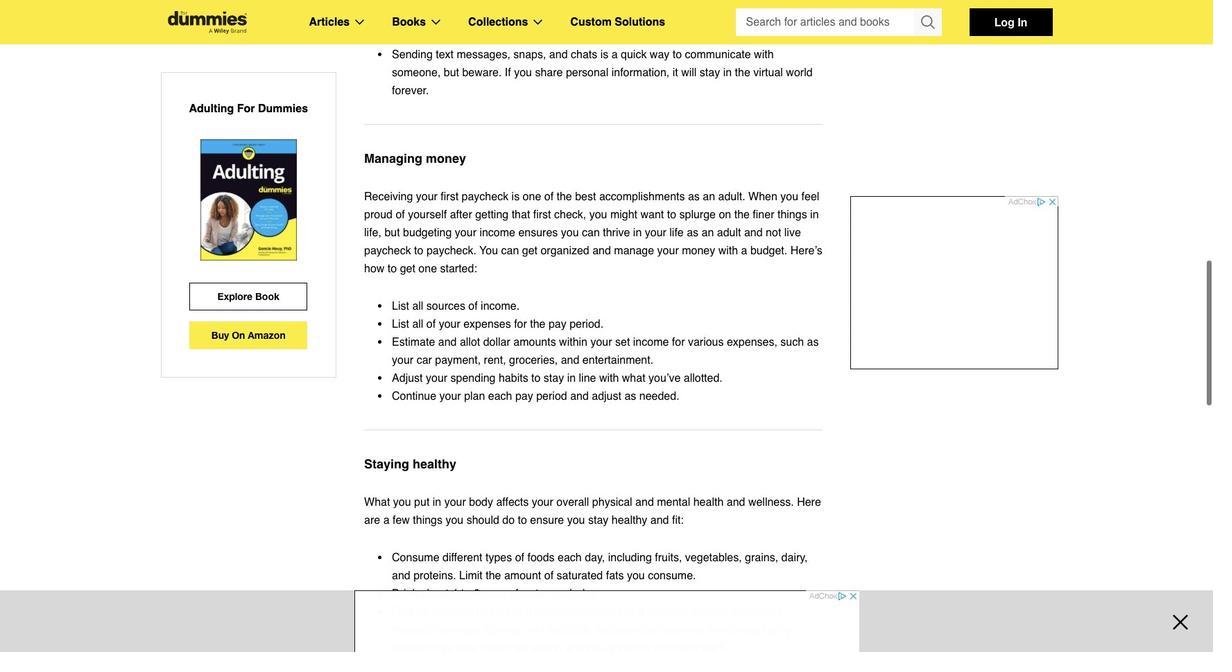Task type: describe. For each thing, give the bounding box(es) containing it.
to inside the what you put in your body affects your overall physical and mental health and wellness. here are a few things you should do to ensure you stay healthy and fit:
[[518, 515, 527, 527]]

0 horizontal spatial for
[[514, 318, 527, 331]]

you down overall
[[567, 515, 585, 527]]

payment,
[[435, 354, 481, 367]]

body inside the what you put in your body affects your overall physical and mental health and wellness. here are a few things you should do to ensure you stay healthy and fit:
[[469, 497, 493, 509]]

allot
[[460, 336, 480, 349]]

overall
[[557, 497, 589, 509]]

grains,
[[745, 552, 778, 565]]

adulting
[[189, 103, 234, 115]]

what inside recognize body language in yourself and others. body movements and facial expressions are telltale signs of what someone is communicating. don't let your words and body language send conflicting messages. sending text messages, snaps, and chats is a quick way to communicate with someone, but beware. if you share personal information, it will stay in the virtual world forever.
[[550, 12, 573, 25]]

the right on at the right top of the page
[[734, 209, 750, 221]]

you left should
[[446, 515, 464, 527]]

virtual
[[754, 67, 783, 79]]

0 vertical spatial advertisement element
[[850, 196, 1059, 370]]

messages,
[[457, 49, 510, 61]]

with inside list all sources of income. list all of your expenses for the pay period. estimate and allot dollar amounts within your set income for various expenses, such as your car payment, rent, groceries, and entertainment. adjust your spending habits to stay in line with what you've allotted. continue your plan each pay period and adjust as needed.
[[599, 373, 619, 385]]

2 vertical spatial each
[[552, 588, 576, 601]]

communicate
[[685, 49, 751, 61]]

different
[[443, 552, 482, 565]]

you down the including
[[627, 570, 645, 583]]

that down water
[[514, 606, 532, 619]]

the inside recognize body language in yourself and others. body movements and facial expressions are telltale signs of what someone is communicating. don't let your words and body language send conflicting messages. sending text messages, snaps, and chats is a quick way to communicate with someone, but beware. if you share personal information, it will stay in the virtual world forever.
[[735, 67, 750, 79]]

0 vertical spatial one
[[523, 191, 541, 203]]

works
[[535, 606, 564, 619]]

your up ensure
[[532, 497, 553, 509]]

to-
[[729, 624, 742, 637]]

Search for articles and books text field
[[736, 8, 915, 36]]

health
[[693, 497, 724, 509]]

buy on amazon link
[[190, 322, 308, 350]]

yourself inside recognize body language in yourself and others. body movements and facial expressions are telltale signs of what someone is communicating. don't let your words and body language send conflicting messages. sending text messages, snaps, and chats is a quick way to communicate with someone, but beware. if you share personal information, it will stay in the virtual world forever.
[[535, 0, 574, 7]]

riding
[[578, 642, 605, 653]]

to right the 4
[[461, 588, 470, 601]]

manage
[[614, 245, 654, 257]]

such
[[781, 336, 804, 349]]

car
[[417, 354, 432, 367]]

you down check,
[[561, 227, 579, 239]]

world
[[786, 67, 813, 79]]

add
[[594, 624, 614, 637]]

training,
[[483, 624, 523, 637]]

and down thrive in the top of the page
[[593, 245, 611, 257]]

0 vertical spatial first
[[441, 191, 459, 203]]

your left plan
[[439, 391, 461, 403]]

water
[[522, 588, 549, 601]]

expressions
[[392, 12, 451, 25]]

stairs,
[[533, 642, 562, 653]]

including
[[608, 552, 652, 565]]

in up manage
[[633, 227, 642, 239]]

and up don't
[[725, 0, 743, 7]]

your down after
[[455, 227, 477, 239]]

and right health
[[727, 497, 745, 509]]

amounts
[[514, 336, 556, 349]]

6
[[473, 588, 480, 601]]

open collections list image
[[534, 19, 543, 25]]

income.
[[481, 300, 520, 313]]

open article categories image
[[355, 19, 364, 25]]

your down sources
[[439, 318, 460, 331]]

your left set at the right bottom of the page
[[591, 336, 612, 349]]

with inside receiving your first paycheck is one of the best accomplishments as an adult. when you feel proud of yourself after getting that first check, you might want to splurge on the finer things in life, but budgeting your income ensures you can thrive in your life as an adult and not live paycheck to paycheck. you can get organized and manage your money with a budget. here's how to get one started:
[[718, 245, 738, 257]]

buy on amazon
[[211, 330, 286, 341]]

types
[[486, 552, 512, 565]]

line
[[579, 373, 596, 385]]

dog,
[[457, 642, 478, 653]]

not
[[766, 227, 781, 239]]

rent,
[[484, 354, 506, 367]]

0 vertical spatial an
[[703, 191, 715, 203]]

yourself inside receiving your first paycheck is one of the best accomplishments as an adult. when you feel proud of yourself after getting that first check, you might want to splurge on the finer things in life, but budgeting your income ensures you can thrive in your life as an adult and not live paycheck to paycheck. you can get organized and manage your money with a budget. here's how to get one started:
[[408, 209, 447, 221]]

someone,
[[392, 67, 441, 79]]

your down strength
[[432, 642, 454, 653]]

splurge
[[679, 209, 716, 221]]

the up "cups"
[[486, 570, 501, 583]]

1 vertical spatial advertisement element
[[354, 591, 859, 653]]

ensures
[[518, 227, 558, 239]]

vegetables,
[[685, 552, 742, 565]]

1 all from the top
[[412, 300, 423, 313]]

adult
[[717, 227, 741, 239]]

expenses
[[464, 318, 511, 331]]

you up few
[[393, 497, 411, 509]]

list all sources of income. list all of your expenses for the pay period. estimate and allot dollar amounts within your set income for various expenses, such as your car payment, rent, groceries, and entertainment. adjust your spending habits to stay in line with what you've allotted. continue your plan each pay period and adjust as needed.
[[392, 300, 819, 403]]

1 vertical spatial an
[[702, 227, 714, 239]]

to right "want"
[[667, 209, 676, 221]]

should
[[467, 515, 499, 527]]

accomplishments
[[599, 191, 685, 203]]

in up signs
[[523, 0, 532, 7]]

1 vertical spatial is
[[601, 49, 609, 61]]

dairy,
[[782, 552, 808, 565]]

in inside the what you put in your body affects your overall physical and mental health and wellness. here are a few things you should do to ensure you stay healthy and fit:
[[433, 497, 441, 509]]

2 all from the top
[[412, 318, 423, 331]]

proteins.
[[414, 570, 456, 583]]

text
[[436, 49, 454, 61]]

and up share
[[549, 49, 568, 61]]

in down the communicate
[[723, 67, 732, 79]]

solutions
[[615, 16, 665, 28]]

period.
[[570, 318, 604, 331]]

if
[[505, 67, 511, 79]]

to right bike
[[641, 642, 650, 653]]

limit
[[459, 570, 483, 583]]

of down foods
[[544, 570, 554, 583]]

adult.
[[718, 191, 746, 203]]

endurance,
[[731, 606, 786, 619]]

and down "line"
[[570, 391, 589, 403]]

a inside consume different types of foods each day, including fruits, vegetables, grains, dairy, and proteins. limit the amount of saturated fats you consume. drink about 4 to 6 cups of water each day. find an exercise routine that works for you and that includes aerobic endurance, muscular strength training, and flexibility. add exercise into your day-to-day life by walking your dog, taking the stairs, or riding a bike to school or work.
[[609, 642, 615, 653]]

saturated
[[557, 570, 603, 583]]

don't
[[717, 12, 743, 25]]

of down sources
[[427, 318, 436, 331]]

find
[[392, 606, 414, 619]]

your up the adjust
[[392, 354, 414, 367]]

needed.
[[639, 391, 680, 403]]

your right into
[[682, 624, 704, 637]]

information,
[[612, 67, 670, 79]]

that inside receiving your first paycheck is one of the best accomplishments as an adult. when you feel proud of yourself after getting that first check, you might want to splurge on the finer things in life, but budgeting your income ensures you can thrive in your life as an adult and not live paycheck to paycheck. you can get organized and manage your money with a budget. here's how to get one started:
[[512, 209, 530, 221]]

receiving
[[364, 191, 413, 203]]

want
[[641, 209, 664, 221]]

of left best
[[544, 191, 554, 203]]

finer
[[753, 209, 775, 221]]

the up check,
[[557, 191, 572, 203]]

budget.
[[751, 245, 788, 257]]

0 vertical spatial pay
[[549, 318, 567, 331]]

custom
[[570, 16, 612, 28]]

you down best
[[589, 209, 607, 221]]

log
[[995, 15, 1015, 28]]

and down books at the top of the page
[[392, 31, 411, 43]]

affects
[[496, 497, 529, 509]]

0 horizontal spatial exercise
[[432, 606, 473, 619]]

of inside recognize body language in yourself and others. body movements and facial expressions are telltale signs of what someone is communicating. don't let your words and body language send conflicting messages. sending text messages, snaps, and chats is a quick way to communicate with someone, but beware. if you share personal information, it will stay in the virtual world forever.
[[538, 12, 547, 25]]

flexibility.
[[547, 624, 592, 637]]

includes
[[647, 606, 688, 619]]

few
[[393, 515, 410, 527]]

things inside receiving your first paycheck is one of the best accomplishments as an adult. when you feel proud of yourself after getting that first check, you might want to splurge on the finer things in life, but budgeting your income ensures you can thrive in your life as an adult and not live paycheck to paycheck. you can get organized and manage your money with a budget. here's how to get one started:
[[778, 209, 807, 221]]

your down "want"
[[645, 227, 667, 239]]

1 horizontal spatial first
[[533, 209, 551, 221]]

of up the expenses at the left
[[468, 300, 478, 313]]

in inside list all sources of income. list all of your expenses for the pay period. estimate and allot dollar amounts within your set income for various expenses, such as your car payment, rent, groceries, and entertainment. adjust your spending habits to stay in line with what you've allotted. continue your plan each pay period and adjust as needed.
[[567, 373, 576, 385]]

custom solutions
[[570, 16, 665, 28]]

things inside the what you put in your body affects your overall physical and mental health and wellness. here are a few things you should do to ensure you stay healthy and fit:
[[413, 515, 443, 527]]

signs
[[509, 12, 535, 25]]

that left includes
[[626, 606, 644, 619]]

1 vertical spatial can
[[501, 245, 519, 257]]

the down training,
[[514, 642, 530, 653]]

drink
[[392, 588, 418, 601]]

paycheck.
[[427, 245, 477, 257]]

it
[[673, 67, 678, 79]]

amazon
[[248, 330, 286, 341]]

others.
[[599, 0, 633, 7]]

and up drink
[[392, 570, 411, 583]]

cookie consent banner dialog
[[0, 603, 1213, 653]]

and up stairs,
[[526, 624, 544, 637]]

continue
[[392, 391, 436, 403]]

to right "how"
[[388, 263, 397, 275]]

buy
[[211, 330, 229, 341]]

explore book
[[218, 291, 280, 302]]

income inside list all sources of income. list all of your expenses for the pay period. estimate and allot dollar amounts within your set income for various expenses, such as your car payment, rent, groceries, and entertainment. adjust your spending habits to stay in line with what you've allotted. continue your plan each pay period and adjust as needed.
[[633, 336, 669, 349]]

staying
[[364, 457, 409, 472]]

muscular
[[392, 624, 437, 637]]

your right put at bottom
[[444, 497, 466, 509]]

1 vertical spatial language
[[441, 31, 486, 43]]

your down car at the bottom left
[[426, 373, 448, 385]]

0 vertical spatial language
[[475, 0, 520, 7]]

wellness.
[[748, 497, 794, 509]]

and down within
[[561, 354, 580, 367]]

amount
[[504, 570, 541, 583]]

managing
[[364, 151, 423, 166]]



Task type: locate. For each thing, give the bounding box(es) containing it.
1 horizontal spatial get
[[522, 245, 538, 257]]

send
[[489, 31, 514, 43]]

but down text
[[444, 67, 459, 79]]

fruits,
[[655, 552, 682, 565]]

0 vertical spatial all
[[412, 300, 423, 313]]

1 vertical spatial each
[[558, 552, 582, 565]]

1 horizontal spatial one
[[523, 191, 541, 203]]

can left thrive in the top of the page
[[582, 227, 600, 239]]

body up should
[[469, 497, 493, 509]]

1 vertical spatial but
[[385, 227, 400, 239]]

with up adjust
[[599, 373, 619, 385]]

and up add
[[604, 606, 623, 619]]

of right "cups"
[[509, 588, 518, 601]]

2 vertical spatial stay
[[588, 515, 609, 527]]

bike
[[618, 642, 638, 653]]

2 horizontal spatial with
[[754, 49, 774, 61]]

0 vertical spatial income
[[480, 227, 515, 239]]

is inside receiving your first paycheck is one of the best accomplishments as an adult. when you feel proud of yourself after getting that first check, you might want to splurge on the finer things in life, but budgeting your income ensures you can thrive in your life as an adult and not live paycheck to paycheck. you can get organized and manage your money with a budget. here's how to get one started:
[[512, 191, 520, 203]]

0 vertical spatial body
[[448, 0, 472, 7]]

about
[[421, 588, 449, 601]]

yourself up the budgeting
[[408, 209, 447, 221]]

1 vertical spatial income
[[633, 336, 669, 349]]

each down 'habits'
[[488, 391, 512, 403]]

1 list from the top
[[392, 300, 409, 313]]

0 vertical spatial paycheck
[[462, 191, 509, 203]]

are
[[454, 12, 470, 25], [364, 515, 380, 527]]

0 horizontal spatial income
[[480, 227, 515, 239]]

1 or from the left
[[565, 642, 575, 653]]

a inside receiving your first paycheck is one of the best accomplishments as an adult. when you feel proud of yourself after getting that first check, you might want to splurge on the finer things in life, but budgeting your income ensures you can thrive in your life as an adult and not live paycheck to paycheck. you can get organized and manage your money with a budget. here's how to get one started:
[[741, 245, 747, 257]]

within
[[559, 336, 588, 349]]

thrive
[[603, 227, 630, 239]]

open book categories image
[[432, 19, 441, 25]]

to down 'groceries,'
[[531, 373, 541, 385]]

1 vertical spatial life
[[763, 624, 777, 637]]

sending
[[392, 49, 433, 61]]

income right set at the right bottom of the page
[[633, 336, 669, 349]]

in left "line"
[[567, 373, 576, 385]]

0 vertical spatial with
[[754, 49, 774, 61]]

0 vertical spatial things
[[778, 209, 807, 221]]

0 vertical spatial exercise
[[432, 606, 473, 619]]

stay inside the what you put in your body affects your overall physical and mental health and wellness. here are a few things you should do to ensure you stay healthy and fit:
[[588, 515, 609, 527]]

1 horizontal spatial but
[[444, 67, 459, 79]]

2 horizontal spatial is
[[625, 12, 633, 25]]

each inside list all sources of income. list all of your expenses for the pay period. estimate and allot dollar amounts within your set income for various expenses, such as your car payment, rent, groceries, and entertainment. adjust your spending habits to stay in line with what you've allotted. continue your plan each pay period and adjust as needed.
[[488, 391, 512, 403]]

is down "messages."
[[601, 49, 609, 61]]

feel
[[802, 191, 820, 203]]

1 vertical spatial yourself
[[408, 209, 447, 221]]

money right managing
[[426, 151, 466, 166]]

can
[[582, 227, 600, 239], [501, 245, 519, 257]]

staying healthy
[[364, 457, 457, 472]]

to inside list all sources of income. list all of your expenses for the pay period. estimate and allot dollar amounts within your set income for various expenses, such as your car payment, rent, groceries, and entertainment. adjust your spending habits to stay in line with what you've allotted. continue your plan each pay period and adjust as needed.
[[531, 373, 541, 385]]

2 horizontal spatial for
[[672, 336, 685, 349]]

and up custom
[[577, 0, 596, 7]]

as right adjust
[[625, 391, 636, 403]]

one down paycheck. at top
[[419, 263, 437, 275]]

1 horizontal spatial paycheck
[[462, 191, 509, 203]]

budgeting
[[403, 227, 452, 239]]

for up 'amounts' on the left of page
[[514, 318, 527, 331]]

in down feel
[[810, 209, 819, 221]]

1 horizontal spatial money
[[682, 245, 715, 257]]

0 vertical spatial yourself
[[535, 0, 574, 7]]

book image image
[[200, 139, 297, 261]]

1 vertical spatial first
[[533, 209, 551, 221]]

one
[[523, 191, 541, 203], [419, 263, 437, 275]]

a left quick on the top right
[[612, 49, 618, 61]]

all left sources
[[412, 300, 423, 313]]

0 horizontal spatial get
[[400, 263, 415, 275]]

1 vertical spatial body
[[414, 31, 438, 43]]

all
[[412, 300, 423, 313], [412, 318, 423, 331]]

2 list from the top
[[392, 318, 409, 331]]

money down splurge
[[682, 245, 715, 257]]

a
[[612, 49, 618, 61], [741, 245, 747, 257], [383, 515, 390, 527], [609, 642, 615, 653]]

0 horizontal spatial money
[[426, 151, 466, 166]]

for inside consume different types of foods each day, including fruits, vegetables, grains, dairy, and proteins. limit the amount of saturated fats you consume. drink about 4 to 6 cups of water each day. find an exercise routine that works for you and that includes aerobic endurance, muscular strength training, and flexibility. add exercise into your day-to-day life by walking your dog, taking the stairs, or riding a bike to school or work.
[[567, 606, 580, 619]]

is
[[625, 12, 633, 25], [601, 49, 609, 61], [512, 191, 520, 203]]

healthy up put at bottom
[[413, 457, 457, 472]]

for left the various
[[672, 336, 685, 349]]

what inside list all sources of income. list all of your expenses for the pay period. estimate and allot dollar amounts within your set income for various expenses, such as your car payment, rent, groceries, and entertainment. adjust your spending habits to stay in line with what you've allotted. continue your plan each pay period and adjust as needed.
[[622, 373, 646, 385]]

get down ensures
[[522, 245, 538, 257]]

into
[[661, 624, 679, 637]]

period
[[536, 391, 567, 403]]

log in link
[[969, 8, 1053, 36]]

the up 'amounts' on the left of page
[[530, 318, 546, 331]]

in
[[523, 0, 532, 7], [723, 67, 732, 79], [810, 209, 819, 221], [633, 227, 642, 239], [567, 373, 576, 385], [433, 497, 441, 509]]

to
[[673, 49, 682, 61], [667, 209, 676, 221], [414, 245, 423, 257], [388, 263, 397, 275], [531, 373, 541, 385], [518, 515, 527, 527], [461, 588, 470, 601], [641, 642, 650, 653]]

0 vertical spatial life
[[670, 227, 684, 239]]

best
[[575, 191, 596, 203]]

1 vertical spatial all
[[412, 318, 423, 331]]

0 horizontal spatial paycheck
[[364, 245, 411, 257]]

of up amount
[[515, 552, 524, 565]]

1 horizontal spatial life
[[763, 624, 777, 637]]

all up estimate
[[412, 318, 423, 331]]

life left by
[[763, 624, 777, 637]]

you've
[[649, 373, 681, 385]]

1 horizontal spatial exercise
[[617, 624, 658, 637]]

exercise up bike
[[617, 624, 658, 637]]

dummies
[[258, 103, 308, 115]]

1 horizontal spatial yourself
[[535, 0, 574, 7]]

set
[[615, 336, 630, 349]]

managing money
[[364, 151, 466, 166]]

healthy inside the what you put in your body affects your overall physical and mental health and wellness. here are a few things you should do to ensure you stay healthy and fit:
[[612, 515, 647, 527]]

you inside recognize body language in yourself and others. body movements and facial expressions are telltale signs of what someone is communicating. don't let your words and body language send conflicting messages. sending text messages, snaps, and chats is a quick way to communicate with someone, but beware. if you share personal information, it will stay in the virtual world forever.
[[514, 67, 532, 79]]

stay up period
[[544, 373, 564, 385]]

4
[[452, 588, 458, 601]]

1 horizontal spatial for
[[567, 606, 580, 619]]

ensure
[[530, 515, 564, 527]]

the inside list all sources of income. list all of your expenses for the pay period. estimate and allot dollar amounts within your set income for various expenses, such as your car payment, rent, groceries, and entertainment. adjust your spending habits to stay in line with what you've allotted. continue your plan each pay period and adjust as needed.
[[530, 318, 546, 331]]

what down entertainment.
[[622, 373, 646, 385]]

to right do
[[518, 515, 527, 527]]

2 or from the left
[[689, 642, 699, 653]]

might
[[610, 209, 638, 221]]

a left few
[[383, 515, 390, 527]]

0 vertical spatial but
[[444, 67, 459, 79]]

first up ensures
[[533, 209, 551, 221]]

0 horizontal spatial what
[[550, 12, 573, 25]]

are inside the what you put in your body affects your overall physical and mental health and wellness. here are a few things you should do to ensure you stay healthy and fit:
[[364, 515, 380, 527]]

0 vertical spatial what
[[550, 12, 573, 25]]

1 vertical spatial one
[[419, 263, 437, 275]]

or down flexibility.
[[565, 642, 575, 653]]

1 vertical spatial things
[[413, 515, 443, 527]]

a left budget.
[[741, 245, 747, 257]]

money inside receiving your first paycheck is one of the best accomplishments as an adult. when you feel proud of yourself after getting that first check, you might want to splurge on the finer things in life, but budgeting your income ensures you can thrive in your life as an adult and not live paycheck to paycheck. you can get organized and manage your money with a budget. here's how to get one started:
[[682, 245, 715, 257]]

1 horizontal spatial what
[[622, 373, 646, 385]]

1 horizontal spatial things
[[778, 209, 807, 221]]

0 horizontal spatial with
[[599, 373, 619, 385]]

your inside recognize body language in yourself and others. body movements and facial expressions are telltale signs of what someone is communicating. don't let your words and body language send conflicting messages. sending text messages, snaps, and chats is a quick way to communicate with someone, but beware. if you share personal information, it will stay in the virtual world forever.
[[761, 12, 783, 25]]

0 horizontal spatial stay
[[544, 373, 564, 385]]

various
[[688, 336, 724, 349]]

are inside recognize body language in yourself and others. body movements and facial expressions are telltale signs of what someone is communicating. don't let your words and body language send conflicting messages. sending text messages, snaps, and chats is a quick way to communicate with someone, but beware. if you share personal information, it will stay in the virtual world forever.
[[454, 12, 470, 25]]

0 horizontal spatial can
[[501, 245, 519, 257]]

pay down 'habits'
[[515, 391, 533, 403]]

and up payment,
[[438, 336, 457, 349]]

language up text
[[441, 31, 486, 43]]

with up virtual
[[754, 49, 774, 61]]

way
[[650, 49, 670, 61]]

physical
[[592, 497, 632, 509]]

0 vertical spatial list
[[392, 300, 409, 313]]

first up after
[[441, 191, 459, 203]]

logo image
[[161, 11, 254, 34]]

0 vertical spatial can
[[582, 227, 600, 239]]

after
[[450, 209, 472, 221]]

and left fit:
[[651, 515, 669, 527]]

your up the budgeting
[[416, 191, 438, 203]]

1 horizontal spatial is
[[601, 49, 609, 61]]

0 vertical spatial for
[[514, 318, 527, 331]]

2 vertical spatial an
[[417, 606, 429, 619]]

habits
[[499, 373, 528, 385]]

in right put at bottom
[[433, 497, 441, 509]]

your right manage
[[657, 245, 679, 257]]

0 horizontal spatial things
[[413, 515, 443, 527]]

can right you on the top left of the page
[[501, 245, 519, 257]]

exercise down the 4
[[432, 606, 473, 619]]

to inside recognize body language in yourself and others. body movements and facial expressions are telltale signs of what someone is communicating. don't let your words and body language send conflicting messages. sending text messages, snaps, and chats is a quick way to communicate with someone, but beware. if you share personal information, it will stay in the virtual world forever.
[[673, 49, 682, 61]]

1 horizontal spatial are
[[454, 12, 470, 25]]

1 horizontal spatial with
[[718, 245, 738, 257]]

custom solutions link
[[570, 13, 665, 31]]

1 horizontal spatial or
[[689, 642, 699, 653]]

an down splurge
[[702, 227, 714, 239]]

put
[[414, 497, 430, 509]]

2 vertical spatial with
[[599, 373, 619, 385]]

0 horizontal spatial or
[[565, 642, 575, 653]]

life inside receiving your first paycheck is one of the best accomplishments as an adult. when you feel proud of yourself after getting that first check, you might want to splurge on the finer things in life, but budgeting your income ensures you can thrive in your life as an adult and not live paycheck to paycheck. you can get organized and manage your money with a budget. here's how to get one started:
[[670, 227, 684, 239]]

0 vertical spatial is
[[625, 12, 633, 25]]

0 vertical spatial are
[[454, 12, 470, 25]]

2 vertical spatial body
[[469, 497, 493, 509]]

an
[[703, 191, 715, 203], [702, 227, 714, 239], [417, 606, 429, 619]]

one up ensures
[[523, 191, 541, 203]]

paycheck up getting
[[462, 191, 509, 203]]

1 horizontal spatial healthy
[[612, 515, 647, 527]]

0 horizontal spatial life
[[670, 227, 684, 239]]

life inside consume different types of foods each day, including fruits, vegetables, grains, dairy, and proteins. limit the amount of saturated fats you consume. drink about 4 to 6 cups of water each day. find an exercise routine that works for you and that includes aerobic endurance, muscular strength training, and flexibility. add exercise into your day-to-day life by walking your dog, taking the stairs, or riding a bike to school or work.
[[763, 624, 777, 637]]

and left not
[[744, 227, 763, 239]]

each
[[488, 391, 512, 403], [558, 552, 582, 565], [552, 588, 576, 601]]

advertisement element
[[850, 196, 1059, 370], [354, 591, 859, 653]]

1 vertical spatial pay
[[515, 391, 533, 403]]

but inside recognize body language in yourself and others. body movements and facial expressions are telltale signs of what someone is communicating. don't let your words and body language send conflicting messages. sending text messages, snaps, and chats is a quick way to communicate with someone, but beware. if you share personal information, it will stay in the virtual world forever.
[[444, 67, 459, 79]]

yourself
[[535, 0, 574, 7], [408, 209, 447, 221]]

1 vertical spatial paycheck
[[364, 245, 411, 257]]

you
[[480, 245, 498, 257]]

paycheck up "how"
[[364, 245, 411, 257]]

1 vertical spatial stay
[[544, 373, 564, 385]]

chats
[[571, 49, 597, 61]]

1 horizontal spatial can
[[582, 227, 600, 239]]

book
[[255, 291, 280, 302]]

on
[[232, 330, 245, 341]]

healthy down physical
[[612, 515, 647, 527]]

0 horizontal spatial are
[[364, 515, 380, 527]]

1 vertical spatial money
[[682, 245, 715, 257]]

the left virtual
[[735, 67, 750, 79]]

live
[[784, 227, 801, 239]]

exercise
[[432, 606, 473, 619], [617, 624, 658, 637]]

with inside recognize body language in yourself and others. body movements and facial expressions are telltale signs of what someone is communicating. don't let your words and body language send conflicting messages. sending text messages, snaps, and chats is a quick way to communicate with someone, but beware. if you share personal information, it will stay in the virtual world forever.
[[754, 49, 774, 61]]

income down getting
[[480, 227, 515, 239]]

or
[[565, 642, 575, 653], [689, 642, 699, 653]]

adjust
[[592, 391, 622, 403]]

cups
[[483, 588, 506, 601]]

when
[[749, 191, 778, 203]]

to right way
[[673, 49, 682, 61]]

yourself up open collections list icon
[[535, 0, 574, 7]]

fats
[[606, 570, 624, 583]]

as right "such"
[[807, 336, 819, 349]]

dollar
[[483, 336, 510, 349]]

life
[[670, 227, 684, 239], [763, 624, 777, 637]]

1 horizontal spatial income
[[633, 336, 669, 349]]

adjust
[[392, 373, 423, 385]]

foods
[[528, 552, 555, 565]]

as down splurge
[[687, 227, 699, 239]]

0 vertical spatial healthy
[[413, 457, 457, 472]]

1 horizontal spatial stay
[[588, 515, 609, 527]]

telltale
[[473, 12, 506, 25]]

stay down the communicate
[[700, 67, 720, 79]]

stay inside list all sources of income. list all of your expenses for the pay period. estimate and allot dollar amounts within your set income for various expenses, such as your car payment, rent, groceries, and entertainment. adjust your spending habits to stay in line with what you've allotted. continue your plan each pay period and adjust as needed.
[[544, 373, 564, 385]]

plan
[[464, 391, 485, 403]]

1 vertical spatial healthy
[[612, 515, 647, 527]]

with down adult at the right
[[718, 245, 738, 257]]

0 horizontal spatial is
[[512, 191, 520, 203]]

a left bike
[[609, 642, 615, 653]]

0 vertical spatial money
[[426, 151, 466, 166]]

0 vertical spatial each
[[488, 391, 512, 403]]

someone
[[576, 12, 622, 25]]

let
[[746, 12, 758, 25]]

estimate
[[392, 336, 435, 349]]

2 vertical spatial is
[[512, 191, 520, 203]]

0 horizontal spatial healthy
[[413, 457, 457, 472]]

explore
[[218, 291, 253, 302]]

messages.
[[569, 31, 623, 43]]

1 vertical spatial for
[[672, 336, 685, 349]]

but inside receiving your first paycheck is one of the best accomplishments as an adult. when you feel proud of yourself after getting that first check, you might want to splurge on the finer things in life, but budgeting your income ensures you can thrive in your life as an adult and not live paycheck to paycheck. you can get organized and manage your money with a budget. here's how to get one started:
[[385, 227, 400, 239]]

in
[[1018, 15, 1028, 28]]

and left mental
[[635, 497, 654, 509]]

body down open book categories image
[[414, 31, 438, 43]]

things up live
[[778, 209, 807, 221]]

1 vertical spatial are
[[364, 515, 380, 527]]

aerobic
[[691, 606, 728, 619]]

but right life,
[[385, 227, 400, 239]]

group
[[736, 8, 942, 36]]

beware.
[[462, 67, 502, 79]]

for up flexibility.
[[567, 606, 580, 619]]

personal
[[566, 67, 609, 79]]

2 vertical spatial for
[[567, 606, 580, 619]]

as up splurge
[[688, 191, 700, 203]]

healthy
[[413, 457, 457, 472], [612, 515, 647, 527]]

0 horizontal spatial yourself
[[408, 209, 447, 221]]

you left feel
[[781, 191, 799, 203]]

routine
[[477, 606, 510, 619]]

1 vertical spatial get
[[400, 263, 415, 275]]

1 vertical spatial exercise
[[617, 624, 658, 637]]

consume
[[392, 552, 439, 565]]

stay down physical
[[588, 515, 609, 527]]

of
[[538, 12, 547, 25], [544, 191, 554, 203], [396, 209, 405, 221], [468, 300, 478, 313], [427, 318, 436, 331], [515, 552, 524, 565], [544, 570, 554, 583], [509, 588, 518, 601]]

to down the budgeting
[[414, 245, 423, 257]]

day.
[[579, 588, 599, 601]]

2 horizontal spatial stay
[[700, 67, 720, 79]]

of down receiving
[[396, 209, 405, 221]]

1 vertical spatial what
[[622, 373, 646, 385]]

recognize
[[392, 0, 444, 7]]

pay up within
[[549, 318, 567, 331]]

0 vertical spatial stay
[[700, 67, 720, 79]]

income
[[480, 227, 515, 239], [633, 336, 669, 349]]

you down day. in the bottom of the page
[[583, 606, 601, 619]]

expenses,
[[727, 336, 778, 349]]

consume different types of foods each day, including fruits, vegetables, grains, dairy, and proteins. limit the amount of saturated fats you consume. drink about 4 to 6 cups of water each day. find an exercise routine that works for you and that includes aerobic endurance, muscular strength training, and flexibility. add exercise into your day-to-day life by walking your dog, taking the stairs, or riding a bike to school or work.
[[392, 552, 808, 653]]

are right open book categories image
[[454, 12, 470, 25]]

an inside consume different types of foods each day, including fruits, vegetables, grains, dairy, and proteins. limit the amount of saturated fats you consume. drink about 4 to 6 cups of water each day. find an exercise routine that works for you and that includes aerobic endurance, muscular strength training, and flexibility. add exercise into your day-to-day life by walking your dog, taking the stairs, or riding a bike to school or work.
[[417, 606, 429, 619]]

income inside receiving your first paycheck is one of the best accomplishments as an adult. when you feel proud of yourself after getting that first check, you might want to splurge on the finer things in life, but budgeting your income ensures you can thrive in your life as an adult and not live paycheck to paycheck. you can get organized and manage your money with a budget. here's how to get one started:
[[480, 227, 515, 239]]

0 horizontal spatial but
[[385, 227, 400, 239]]

a inside the what you put in your body affects your overall physical and mental health and wellness. here are a few things you should do to ensure you stay healthy and fit:
[[383, 515, 390, 527]]

groceries,
[[509, 354, 558, 367]]

entertainment.
[[583, 354, 654, 367]]

a inside recognize body language in yourself and others. body movements and facial expressions are telltale signs of what someone is communicating. don't let your words and body language send conflicting messages. sending text messages, snaps, and chats is a quick way to communicate with someone, but beware. if you share personal information, it will stay in the virtual world forever.
[[612, 49, 618, 61]]

0 horizontal spatial first
[[441, 191, 459, 203]]

what
[[550, 12, 573, 25], [622, 373, 646, 385]]

collections
[[468, 16, 528, 28]]

1 vertical spatial with
[[718, 245, 738, 257]]

stay inside recognize body language in yourself and others. body movements and facial expressions are telltale signs of what someone is communicating. don't let your words and body language send conflicting messages. sending text messages, snaps, and chats is a quick way to communicate with someone, but beware. if you share personal information, it will stay in the virtual world forever.
[[700, 67, 720, 79]]

an up splurge
[[703, 191, 715, 203]]

is up ensures
[[512, 191, 520, 203]]

of up conflicting
[[538, 12, 547, 25]]

by
[[780, 624, 792, 637]]

sources
[[427, 300, 465, 313]]

body up expressions
[[448, 0, 472, 7]]



Task type: vqa. For each thing, say whether or not it's contained in the screenshot.
the top 2022
no



